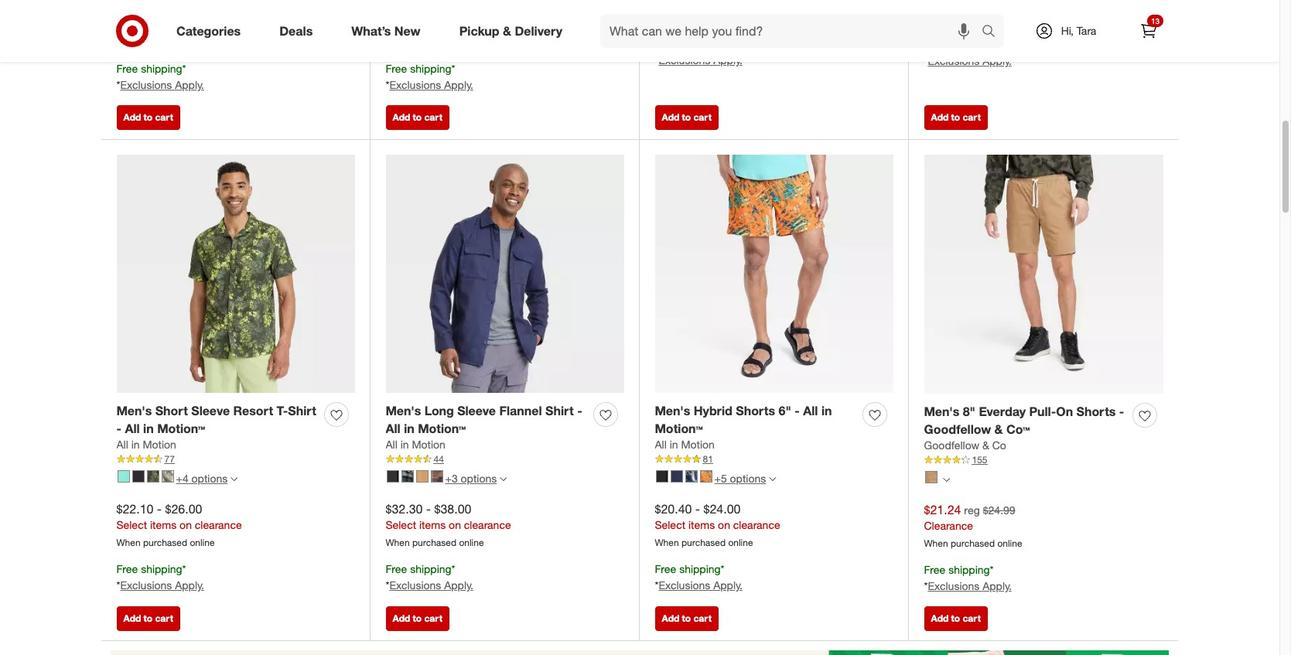 Task type: locate. For each thing, give the bounding box(es) containing it.
shipping
[[680, 38, 721, 51], [949, 38, 990, 51], [141, 62, 182, 75], [410, 62, 452, 75], [141, 563, 182, 576], [410, 563, 452, 576], [680, 563, 721, 576], [949, 564, 990, 577]]

options left all colors + 5 more colors element
[[730, 472, 766, 485]]

& up co
[[995, 421, 1003, 437]]

1 horizontal spatial sleeve
[[457, 403, 496, 418]]

shorts right on
[[1077, 404, 1116, 419]]

+4
[[176, 472, 189, 485]]

khaki image
[[925, 471, 938, 484]]

0 horizontal spatial when purchased online
[[655, 12, 753, 24]]

options left all colors + 4 more colors element
[[192, 472, 228, 485]]

items inside $20.40 - $24.00 select items on clearance when purchased online
[[689, 519, 715, 532]]

0 horizontal spatial all in motion
[[116, 438, 176, 452]]

$21.24
[[924, 502, 961, 517]]

+4 options button
[[110, 466, 245, 491]]

motion up 44 on the left of the page
[[412, 438, 446, 452]]

men's long sleeve flannel shirt - all in motion™ image
[[386, 155, 624, 393], [386, 155, 624, 393]]

resort
[[233, 403, 273, 418]]

on inside '$25.50 - $34.00 select items on clearance when purchased online'
[[180, 18, 192, 31]]

black image left navy 'image'
[[656, 471, 668, 483]]

clearance inside $22.10 - $26.00 select items on clearance when purchased online
[[195, 519, 242, 532]]

0 horizontal spatial motion™
[[157, 421, 205, 436]]

on down $34.00
[[180, 18, 192, 31]]

co™
[[1007, 421, 1030, 437]]

purchased inside '$25.50 - $34.00 select items on clearance when purchased online'
[[143, 37, 187, 48]]

0 horizontal spatial black image
[[132, 471, 144, 483]]

cart
[[155, 111, 173, 123], [424, 111, 443, 123], [694, 111, 712, 123], [963, 111, 981, 123], [155, 613, 173, 624], [424, 613, 443, 624], [694, 613, 712, 624], [963, 613, 981, 624]]

1 horizontal spatial shorts
[[1077, 404, 1116, 419]]

shirt right flannel
[[546, 403, 574, 418]]

+5 options
[[715, 472, 766, 485]]

items
[[150, 18, 177, 31], [150, 519, 177, 532], [419, 519, 446, 532], [689, 519, 715, 532]]

81
[[703, 454, 713, 465]]

2 sleeve from the left
[[457, 403, 496, 418]]

select inside the $32.30 - $38.00 select items on clearance when purchased online
[[386, 519, 416, 532]]

0 horizontal spatial sleeve
[[191, 403, 230, 418]]

& inside men's 8" everday pull-on shorts - goodfellow & co™
[[995, 421, 1003, 437]]

- right $32.30 at the left bottom of page
[[426, 501, 431, 517]]

men's 8" everday pull-on shorts - goodfellow & co™
[[924, 404, 1125, 437]]

goodfellow up 155
[[924, 439, 980, 452]]

select down $32.30 at the left bottom of page
[[386, 519, 416, 532]]

navy floral image
[[685, 471, 698, 483]]

select inside $20.40 - $24.00 select items on clearance when purchased online
[[655, 519, 686, 532]]

black image right the aqua green "icon"
[[132, 471, 144, 483]]

2 vertical spatial &
[[983, 439, 990, 452]]

all
[[803, 403, 818, 418], [125, 421, 140, 436], [386, 421, 401, 436], [116, 438, 128, 452], [386, 438, 398, 452], [655, 438, 667, 452]]

men's left hybrid on the bottom right
[[655, 403, 690, 418]]

purchased inside $20.40 - $24.00 select items on clearance when purchased online
[[682, 537, 726, 549]]

3 options from the left
[[730, 472, 766, 485]]

+3 options button
[[380, 466, 514, 491]]

men's for goodfellow
[[924, 404, 960, 419]]

1 horizontal spatial black image
[[387, 471, 399, 483]]

all inside men's hybrid shorts 6" - all in motion™
[[803, 403, 818, 418]]

- inside $20.40 - $24.00 select items on clearance when purchased online
[[696, 501, 700, 517]]

shirt right resort
[[288, 403, 316, 418]]

long
[[425, 403, 454, 418]]

clearance inside '$25.50 - $34.00 select items on clearance when purchased online'
[[195, 18, 242, 31]]

0 horizontal spatial &
[[503, 23, 511, 38]]

- inside men's 8" everday pull-on shorts - goodfellow & co™
[[1120, 404, 1125, 419]]

clearance inside the $32.30 - $38.00 select items on clearance when purchased online
[[464, 519, 511, 532]]

when purchased online
[[655, 12, 753, 24], [924, 13, 1023, 24]]

1 horizontal spatial &
[[983, 439, 990, 452]]

& left co
[[983, 439, 990, 452]]

motion™ down long
[[418, 421, 466, 436]]

black image
[[132, 471, 144, 483], [387, 471, 399, 483], [656, 471, 668, 483]]

shorts left 6"
[[736, 403, 775, 418]]

sleeve
[[191, 403, 230, 418], [457, 403, 496, 418]]

- inside '$25.50 - $34.00 select items on clearance when purchased online'
[[157, 1, 162, 16]]

select inside '$25.50 - $34.00 select items on clearance when purchased online'
[[116, 18, 147, 31]]

pickup & delivery link
[[446, 14, 582, 48]]

$32.30 - $38.00 select items on clearance when purchased online
[[386, 501, 511, 549]]

men's left 8"
[[924, 404, 960, 419]]

- right $25.50
[[157, 1, 162, 16]]

1 horizontal spatial clearance
[[924, 520, 973, 533]]

$34.00
[[165, 1, 202, 16]]

brown/navy image
[[431, 471, 443, 483]]

orange palm image
[[700, 471, 712, 483]]

purchased
[[682, 12, 726, 24], [951, 13, 995, 24], [143, 37, 187, 48], [412, 37, 457, 48], [143, 537, 187, 549], [412, 537, 457, 549], [682, 537, 726, 549], [951, 538, 995, 550]]

exclusions
[[659, 54, 711, 67], [928, 54, 980, 68], [120, 78, 172, 92], [390, 78, 441, 92], [120, 579, 172, 592], [390, 579, 441, 592], [659, 579, 711, 592], [928, 580, 980, 593]]

- right flannel
[[577, 403, 582, 418]]

apply. down the clearance when purchased online
[[444, 78, 473, 92]]

clearance down $24.00 at the right bottom of the page
[[733, 519, 781, 532]]

sleeve right long
[[457, 403, 496, 418]]

$32.30
[[386, 501, 423, 517]]

when inside $22.10 - $26.00 select items on clearance when purchased online
[[116, 537, 141, 549]]

2 motion from the left
[[412, 438, 446, 452]]

items down $24.00 at the right bottom of the page
[[689, 519, 715, 532]]

- up the aqua green "icon"
[[116, 421, 122, 436]]

men's inside men's short sleeve resort t-shirt - all in motion™
[[116, 403, 152, 418]]

all in motion link up the 77
[[116, 438, 176, 453]]

apply. down the $32.30 - $38.00 select items on clearance when purchased online
[[444, 579, 473, 592]]

1 vertical spatial goodfellow
[[924, 439, 980, 452]]

2 horizontal spatial options
[[730, 472, 766, 485]]

all in motion up the 77
[[116, 438, 176, 452]]

items inside $22.10 - $26.00 select items on clearance when purchased online
[[150, 519, 177, 532]]

select
[[116, 18, 147, 31], [116, 519, 147, 532], [386, 519, 416, 532], [655, 519, 686, 532]]

men's inside men's hybrid shorts 6" - all in motion™
[[655, 403, 690, 418]]

men's hybrid shorts 6" - all in motion™
[[655, 403, 832, 436]]

all in motion link up 44 on the left of the page
[[386, 438, 446, 453]]

1 vertical spatial &
[[995, 421, 1003, 437]]

0 vertical spatial &
[[503, 23, 511, 38]]

men's 8" everday pull-on shorts - goodfellow & co™ image
[[924, 155, 1163, 394], [924, 155, 1163, 394]]

items for $26.00
[[150, 519, 177, 532]]

clearance
[[386, 18, 435, 31], [924, 520, 973, 533]]

motion up the 77
[[143, 438, 176, 452]]

on down $38.00
[[449, 519, 461, 532]]

1 horizontal spatial options
[[461, 472, 497, 485]]

sleeve right short
[[191, 403, 230, 418]]

- right '$22.10'
[[157, 501, 162, 517]]

goodfellow up goodfellow & co
[[924, 421, 991, 437]]

$25.50
[[116, 1, 154, 16]]

all in motion link for in
[[116, 438, 176, 453]]

advertisement region
[[101, 651, 1179, 655]]

exclusions apply. link
[[659, 54, 743, 67], [928, 54, 1012, 68], [120, 78, 204, 92], [390, 78, 473, 92], [120, 579, 204, 592], [390, 579, 473, 592], [659, 579, 743, 592], [928, 580, 1012, 593]]

men's 8" everday pull-on shorts - goodfellow & co™ link
[[924, 403, 1127, 438]]

2 options from the left
[[461, 472, 497, 485]]

deals link
[[266, 14, 332, 48]]

black image left black/teal image
[[387, 471, 399, 483]]

categories link
[[163, 14, 260, 48]]

- inside men's short sleeve resort t-shirt - all in motion™
[[116, 421, 122, 436]]

men's left long
[[386, 403, 421, 418]]

0 horizontal spatial options
[[192, 472, 228, 485]]

clearance
[[195, 18, 242, 31], [195, 519, 242, 532], [464, 519, 511, 532], [733, 519, 781, 532]]

0 vertical spatial clearance
[[386, 18, 435, 31]]

1 motion™ from the left
[[157, 421, 205, 436]]

2 shirt from the left
[[546, 403, 574, 418]]

apply. down '$21.24 reg $24.99 clearance when purchased online'
[[983, 580, 1012, 593]]

2 horizontal spatial black image
[[656, 471, 668, 483]]

add to cart button
[[116, 105, 180, 130], [386, 105, 449, 130], [655, 105, 719, 130], [924, 105, 988, 130], [116, 606, 180, 631], [386, 606, 449, 631], [655, 606, 719, 631], [924, 606, 988, 631]]

select for $22.10 - $26.00
[[116, 519, 147, 532]]

black image for $20.40
[[656, 471, 668, 483]]

hi,
[[1061, 24, 1074, 37]]

1 all in motion link from the left
[[116, 438, 176, 453]]

deals
[[280, 23, 313, 38]]

men's left short
[[116, 403, 152, 418]]

motion
[[143, 438, 176, 452], [412, 438, 446, 452], [681, 438, 715, 452]]

to
[[144, 111, 153, 123], [413, 111, 422, 123], [682, 111, 691, 123], [952, 111, 960, 123], [144, 613, 153, 624], [413, 613, 422, 624], [682, 613, 691, 624], [952, 613, 960, 624]]

1 motion from the left
[[143, 438, 176, 452]]

black/teal image
[[401, 471, 414, 483]]

when
[[655, 12, 679, 24], [924, 13, 948, 24], [116, 37, 141, 48], [386, 37, 410, 48], [116, 537, 141, 549], [386, 537, 410, 549], [655, 537, 679, 549], [924, 538, 948, 550]]

- inside men's long sleeve flannel shirt - all in motion™
[[577, 403, 582, 418]]

77 link
[[116, 453, 355, 467]]

on down $24.00 at the right bottom of the page
[[718, 519, 730, 532]]

2 horizontal spatial &
[[995, 421, 1003, 437]]

1 sleeve from the left
[[191, 403, 230, 418]]

options for $26.00
[[192, 472, 228, 485]]

all colors element
[[943, 475, 950, 484]]

clearance down $26.00
[[195, 519, 242, 532]]

- right on
[[1120, 404, 1125, 419]]

sleeve inside men's long sleeve flannel shirt - all in motion™
[[457, 403, 496, 418]]

clearance when purchased online
[[386, 18, 484, 48]]

& right pickup
[[503, 23, 511, 38]]

2 black image from the left
[[387, 471, 399, 483]]

options
[[192, 472, 228, 485], [461, 472, 497, 485], [730, 472, 766, 485]]

black image for $32.30
[[387, 471, 399, 483]]

2 goodfellow from the top
[[924, 439, 980, 452]]

1 vertical spatial clearance
[[924, 520, 973, 533]]

options left all colors + 3 more colors element
[[461, 472, 497, 485]]

on for $22.10 - $26.00
[[180, 519, 192, 532]]

when inside the $32.30 - $38.00 select items on clearance when purchased online
[[386, 537, 410, 549]]

when inside $20.40 - $24.00 select items on clearance when purchased online
[[655, 537, 679, 549]]

motion™ down short
[[157, 421, 205, 436]]

men's short sleeve resort t-shirt - all in motion™
[[116, 403, 316, 436]]

aqua green image
[[117, 471, 130, 483]]

&
[[503, 23, 511, 38], [995, 421, 1003, 437], [983, 439, 990, 452]]

search
[[975, 24, 1012, 40]]

3 black image from the left
[[656, 471, 668, 483]]

men's inside men's long sleeve flannel shirt - all in motion™
[[386, 403, 421, 418]]

goodfellow & co
[[924, 439, 1007, 452]]

all colors + 5 more colors element
[[769, 474, 776, 483]]

when inside '$21.24 reg $24.99 clearance when purchased online'
[[924, 538, 948, 550]]

men's
[[116, 403, 152, 418], [386, 403, 421, 418], [655, 403, 690, 418], [924, 404, 960, 419]]

all in motion link up 81
[[655, 438, 715, 453]]

0 vertical spatial goodfellow
[[924, 421, 991, 437]]

shirt
[[288, 403, 316, 418], [546, 403, 574, 418]]

on inside $22.10 - $26.00 select items on clearance when purchased online
[[180, 519, 192, 532]]

online inside '$21.24 reg $24.99 clearance when purchased online'
[[998, 538, 1023, 550]]

0 horizontal spatial all in motion link
[[116, 438, 176, 453]]

when inside '$25.50 - $34.00 select items on clearance when purchased online'
[[116, 37, 141, 48]]

online inside '$25.50 - $34.00 select items on clearance when purchased online'
[[190, 37, 215, 48]]

What can we help you find? suggestions appear below search field
[[601, 14, 986, 48]]

0 horizontal spatial shorts
[[736, 403, 775, 418]]

155 link
[[924, 454, 1163, 467]]

all in motion up 81
[[655, 438, 715, 452]]

8"
[[963, 404, 976, 419]]

clearance for $32.30 - $38.00
[[464, 519, 511, 532]]

sleeve for resort
[[191, 403, 230, 418]]

1 horizontal spatial shirt
[[546, 403, 574, 418]]

2 horizontal spatial motion™
[[655, 421, 703, 436]]

all in motion
[[116, 438, 176, 452], [386, 438, 446, 452], [655, 438, 715, 452]]

motion™ inside men's hybrid shorts 6" - all in motion™
[[655, 421, 703, 436]]

in
[[822, 403, 832, 418], [143, 421, 154, 436], [404, 421, 415, 436], [131, 438, 140, 452], [401, 438, 409, 452], [670, 438, 678, 452]]

select for $20.40 - $24.00
[[655, 519, 686, 532]]

clearance down $34.00
[[195, 18, 242, 31]]

apply.
[[714, 54, 743, 67], [983, 54, 1012, 68], [175, 78, 204, 92], [444, 78, 473, 92], [175, 579, 204, 592], [444, 579, 473, 592], [714, 579, 743, 592], [983, 580, 1012, 593]]

clearance inside $20.40 - $24.00 select items on clearance when purchased online
[[733, 519, 781, 532]]

all colors + 5 more colors image
[[769, 476, 776, 483]]

men's inside men's 8" everday pull-on shorts - goodfellow & co™
[[924, 404, 960, 419]]

13
[[1151, 16, 1160, 26]]

0 horizontal spatial shirt
[[288, 403, 316, 418]]

motion™
[[157, 421, 205, 436], [418, 421, 466, 436], [655, 421, 703, 436]]

sleeve inside men's short sleeve resort t-shirt - all in motion™
[[191, 403, 230, 418]]

0 horizontal spatial motion
[[143, 438, 176, 452]]

add to cart
[[123, 111, 173, 123], [393, 111, 443, 123], [662, 111, 712, 123], [931, 111, 981, 123], [123, 613, 173, 624], [393, 613, 443, 624], [662, 613, 712, 624], [931, 613, 981, 624]]

1 shirt from the left
[[288, 403, 316, 418]]

select down '$22.10'
[[116, 519, 147, 532]]

all in motion link
[[116, 438, 176, 453], [386, 438, 446, 453], [655, 438, 715, 453]]

all in motion up 44 on the left of the page
[[386, 438, 446, 452]]

options for $38.00
[[461, 472, 497, 485]]

-
[[157, 1, 162, 16], [577, 403, 582, 418], [795, 403, 800, 418], [1120, 404, 1125, 419], [116, 421, 122, 436], [157, 501, 162, 517], [426, 501, 431, 517], [696, 501, 700, 517]]

items down $26.00
[[150, 519, 177, 532]]

apply. down search "button"
[[983, 54, 1012, 68]]

items down $34.00
[[150, 18, 177, 31]]

2 all in motion from the left
[[386, 438, 446, 452]]

select down $25.50
[[116, 18, 147, 31]]

2 horizontal spatial motion
[[681, 438, 715, 452]]

shorts inside men's hybrid shorts 6" - all in motion™
[[736, 403, 775, 418]]

6"
[[779, 403, 792, 418]]

- inside the $32.30 - $38.00 select items on clearance when purchased online
[[426, 501, 431, 517]]

2 horizontal spatial all in motion link
[[655, 438, 715, 453]]

1 goodfellow from the top
[[924, 421, 991, 437]]

items for $24.00
[[689, 519, 715, 532]]

1 options from the left
[[192, 472, 228, 485]]

items inside '$25.50 - $34.00 select items on clearance when purchased online'
[[150, 18, 177, 31]]

online inside the $32.30 - $38.00 select items on clearance when purchased online
[[459, 537, 484, 549]]

2 all in motion link from the left
[[386, 438, 446, 453]]

- inside $22.10 - $26.00 select items on clearance when purchased online
[[157, 501, 162, 517]]

on down $26.00
[[180, 519, 192, 532]]

1 horizontal spatial motion™
[[418, 421, 466, 436]]

all in motion for in
[[116, 438, 176, 452]]

select inside $22.10 - $26.00 select items on clearance when purchased online
[[116, 519, 147, 532]]

search button
[[975, 14, 1012, 51]]

2 motion™ from the left
[[418, 421, 466, 436]]

all in motion for motion™
[[386, 438, 446, 452]]

free shipping * * exclusions apply.
[[655, 38, 743, 67], [924, 38, 1012, 68], [116, 62, 204, 92], [386, 62, 473, 92], [116, 563, 204, 592], [386, 563, 473, 592], [655, 563, 743, 592], [924, 564, 1012, 593]]

select down the $20.40
[[655, 519, 686, 532]]

options inside dropdown button
[[730, 472, 766, 485]]

1 horizontal spatial all in motion link
[[386, 438, 446, 453]]

1 horizontal spatial all in motion
[[386, 438, 446, 452]]

men's short sleeve resort t-shirt - all in motion™ image
[[116, 155, 355, 393], [116, 155, 355, 393]]

on inside $20.40 - $24.00 select items on clearance when purchased online
[[718, 519, 730, 532]]

- right the $20.40
[[696, 501, 700, 517]]

0 horizontal spatial clearance
[[386, 18, 435, 31]]

3 motion from the left
[[681, 438, 715, 452]]

men's hybrid shorts 6" - all in motion™ image
[[655, 155, 893, 393], [655, 155, 893, 393]]

motion™ down hybrid on the bottom right
[[655, 421, 703, 436]]

men's hybrid shorts 6" - all in motion™ link
[[655, 402, 857, 438]]

clearance down $38.00
[[464, 519, 511, 532]]

shorts
[[736, 403, 775, 418], [1077, 404, 1116, 419]]

items inside the $32.30 - $38.00 select items on clearance when purchased online
[[419, 519, 446, 532]]

online
[[729, 12, 753, 24], [998, 13, 1023, 24], [190, 37, 215, 48], [459, 37, 484, 48], [190, 537, 215, 549], [459, 537, 484, 549], [729, 537, 753, 549], [998, 538, 1023, 550]]

1 all in motion from the left
[[116, 438, 176, 452]]

in inside men's long sleeve flannel shirt - all in motion™
[[404, 421, 415, 436]]

apply. down $20.40 - $24.00 select items on clearance when purchased online
[[714, 579, 743, 592]]

apply. down categories
[[175, 78, 204, 92]]

free
[[655, 38, 677, 51], [924, 38, 946, 51], [116, 62, 138, 75], [386, 62, 407, 75], [116, 563, 138, 576], [386, 563, 407, 576], [655, 563, 677, 576], [924, 564, 946, 577]]

- right 6"
[[795, 403, 800, 418]]

motion up 81
[[681, 438, 715, 452]]

goodfellow inside men's 8" everday pull-on shorts - goodfellow & co™
[[924, 421, 991, 437]]

& for delivery
[[503, 23, 511, 38]]

men's long sleeve flannel shirt - all in motion™
[[386, 403, 582, 436]]

t-
[[277, 403, 288, 418]]

1 horizontal spatial motion
[[412, 438, 446, 452]]

hi, tara
[[1061, 24, 1097, 37]]

on inside the $32.30 - $38.00 select items on clearance when purchased online
[[449, 519, 461, 532]]

2 horizontal spatial all in motion
[[655, 438, 715, 452]]

what's new link
[[338, 14, 440, 48]]

*
[[721, 38, 725, 51], [990, 38, 994, 51], [655, 54, 659, 67], [924, 54, 928, 68], [182, 62, 186, 75], [452, 62, 455, 75], [116, 78, 120, 92], [386, 78, 390, 92], [182, 563, 186, 576], [452, 563, 455, 576], [721, 563, 725, 576], [990, 564, 994, 577], [116, 579, 120, 592], [386, 579, 390, 592], [655, 579, 659, 592], [924, 580, 928, 593]]

3 motion™ from the left
[[655, 421, 703, 436]]

goodfellow
[[924, 421, 991, 437], [924, 439, 980, 452]]

items down $38.00
[[419, 519, 446, 532]]

short
[[155, 403, 188, 418]]

on for $25.50 - $34.00
[[180, 18, 192, 31]]

$24.00
[[704, 501, 741, 517]]

purchased inside the clearance when purchased online
[[412, 37, 457, 48]]



Task type: describe. For each thing, give the bounding box(es) containing it.
$22.10 - $26.00 select items on clearance when purchased online
[[116, 501, 242, 549]]

motion for motion™
[[412, 438, 446, 452]]

$22.10
[[116, 501, 154, 517]]

$21.24 reg $24.99 clearance when purchased online
[[924, 502, 1023, 550]]

purchased inside $22.10 - $26.00 select items on clearance when purchased online
[[143, 537, 187, 549]]

pickup & delivery
[[459, 23, 563, 38]]

44
[[434, 454, 444, 465]]

shirt inside men's long sleeve flannel shirt - all in motion™
[[546, 403, 574, 418]]

+3
[[445, 472, 458, 485]]

all colors + 3 more colors image
[[500, 476, 507, 483]]

all inside men's long sleeve flannel shirt - all in motion™
[[386, 421, 401, 436]]

motion™ inside men's long sleeve flannel shirt - all in motion™
[[418, 421, 466, 436]]

categories
[[176, 23, 241, 38]]

$25.50 - $34.00 select items on clearance when purchased online
[[116, 1, 242, 48]]

$20.40 - $24.00 select items on clearance when purchased online
[[655, 501, 781, 549]]

purchased inside '$21.24 reg $24.99 clearance when purchased online'
[[951, 538, 995, 550]]

all colors + 4 more colors image
[[231, 476, 238, 483]]

pull-
[[1030, 404, 1056, 419]]

13 link
[[1132, 14, 1166, 48]]

77
[[164, 454, 175, 465]]

$38.00
[[435, 501, 472, 517]]

& for co
[[983, 439, 990, 452]]

+5
[[715, 472, 727, 485]]

flannel
[[499, 403, 542, 418]]

everday
[[979, 404, 1026, 419]]

clearance for $20.40 - $24.00
[[733, 519, 781, 532]]

on
[[1056, 404, 1073, 419]]

155
[[972, 455, 988, 466]]

men's for all
[[116, 403, 152, 418]]

all colors + 4 more colors element
[[231, 474, 238, 483]]

on for $20.40 - $24.00
[[718, 519, 730, 532]]

in inside men's short sleeve resort t-shirt - all in motion™
[[143, 421, 154, 436]]

brown image
[[416, 471, 428, 483]]

apply. down what can we help you find? suggestions appear below 'search field'
[[714, 54, 743, 67]]

options for $24.00
[[730, 472, 766, 485]]

new
[[395, 23, 421, 38]]

motion™ inside men's short sleeve resort t-shirt - all in motion™
[[157, 421, 205, 436]]

men's for in
[[386, 403, 421, 418]]

$24.99
[[983, 503, 1016, 517]]

in inside men's hybrid shorts 6" - all in motion™
[[822, 403, 832, 418]]

men's for motion™
[[655, 403, 690, 418]]

all in motion link for motion™
[[386, 438, 446, 453]]

tara
[[1077, 24, 1097, 37]]

items for $34.00
[[150, 18, 177, 31]]

1 horizontal spatial when purchased online
[[924, 13, 1023, 24]]

shorts inside men's 8" everday pull-on shorts - goodfellow & co™
[[1077, 404, 1116, 419]]

+5 options button
[[649, 466, 783, 491]]

+3 options
[[445, 472, 497, 485]]

clearance inside the clearance when purchased online
[[386, 18, 435, 31]]

44 link
[[386, 453, 624, 467]]

- inside men's hybrid shorts 6" - all in motion™
[[795, 403, 800, 418]]

shirt inside men's short sleeve resort t-shirt - all in motion™
[[288, 403, 316, 418]]

online inside $22.10 - $26.00 select items on clearance when purchased online
[[190, 537, 215, 549]]

apply. down $22.10 - $26.00 select items on clearance when purchased online
[[175, 579, 204, 592]]

goodfellow & co link
[[924, 438, 1007, 454]]

purchased inside the $32.30 - $38.00 select items on clearance when purchased online
[[412, 537, 457, 549]]

when inside the clearance when purchased online
[[386, 37, 410, 48]]

$26.00
[[165, 501, 202, 517]]

3 all in motion link from the left
[[655, 438, 715, 453]]

all colors + 3 more colors element
[[500, 474, 507, 483]]

sleeve for flannel
[[457, 403, 496, 418]]

1 black image from the left
[[132, 471, 144, 483]]

goodfellow inside goodfellow & co link
[[924, 439, 980, 452]]

navy image
[[671, 471, 683, 483]]

online inside $20.40 - $24.00 select items on clearance when purchased online
[[729, 537, 753, 549]]

on for $32.30 - $38.00
[[449, 519, 461, 532]]

select for $25.50 - $34.00
[[116, 18, 147, 31]]

clearance inside '$21.24 reg $24.99 clearance when purchased online'
[[924, 520, 973, 533]]

men's long sleeve flannel shirt - all in motion™ link
[[386, 402, 588, 438]]

olive image
[[147, 471, 159, 483]]

81 link
[[655, 453, 893, 467]]

all inside men's short sleeve resort t-shirt - all in motion™
[[125, 421, 140, 436]]

clearance for $22.10 - $26.00
[[195, 519, 242, 532]]

delivery
[[515, 23, 563, 38]]

select for $32.30 - $38.00
[[386, 519, 416, 532]]

hybrid
[[694, 403, 733, 418]]

motion for in
[[143, 438, 176, 452]]

what's new
[[352, 23, 421, 38]]

pickup
[[459, 23, 500, 38]]

cream image
[[161, 471, 174, 483]]

+4 options
[[176, 472, 228, 485]]

all colors image
[[943, 477, 950, 484]]

what's
[[352, 23, 391, 38]]

3 all in motion from the left
[[655, 438, 715, 452]]

clearance for $25.50 - $34.00
[[195, 18, 242, 31]]

$20.40
[[655, 501, 692, 517]]

men's short sleeve resort t-shirt - all in motion™ link
[[116, 402, 318, 438]]

online inside the clearance when purchased online
[[459, 37, 484, 48]]

items for $38.00
[[419, 519, 446, 532]]

co
[[993, 439, 1007, 452]]

reg
[[964, 503, 980, 517]]



Task type: vqa. For each thing, say whether or not it's contained in the screenshot.


